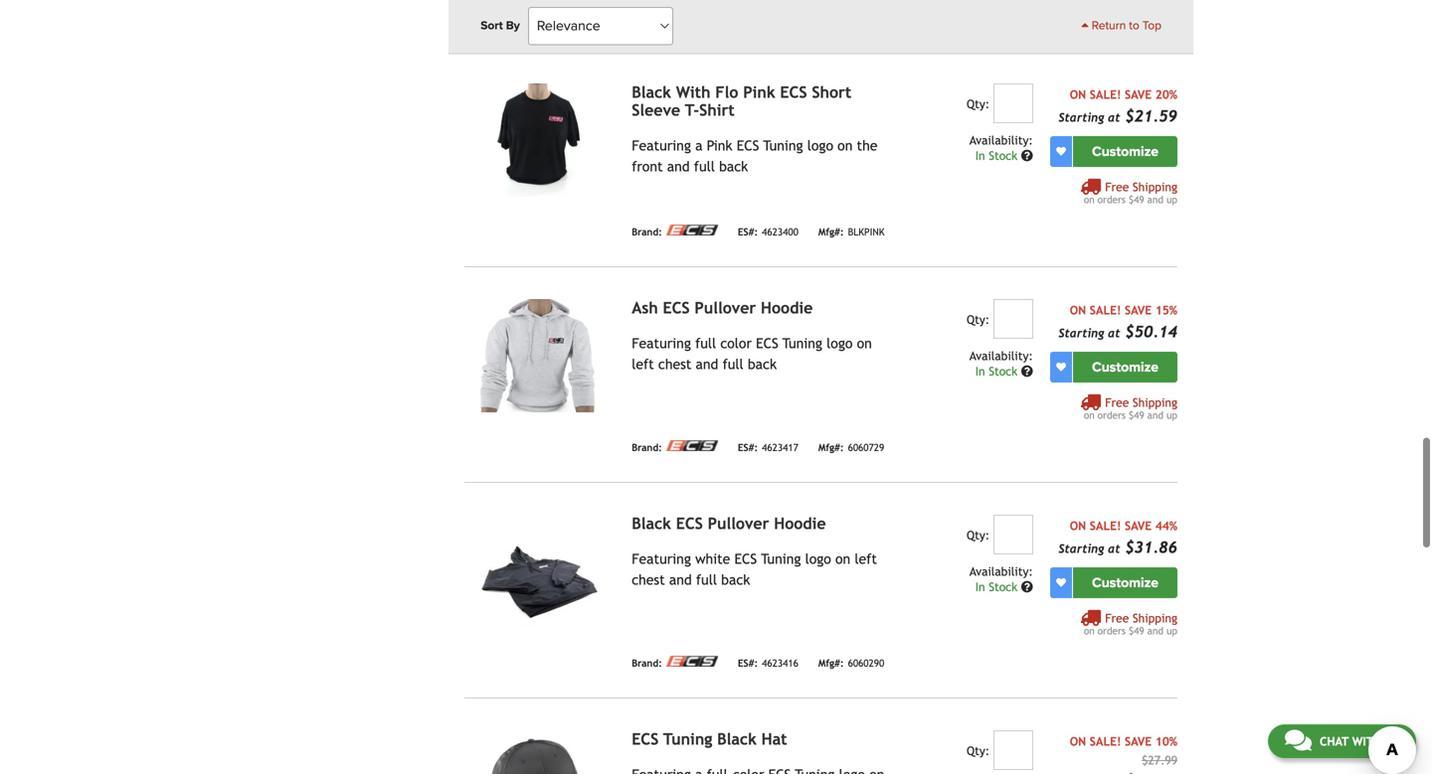 Task type: locate. For each thing, give the bounding box(es) containing it.
save inside the on sale!                         save 44% starting at $31.86
[[1125, 519, 1152, 533]]

sale! inside the on sale!                         save 44% starting at $31.86
[[1090, 519, 1121, 533]]

sale! inside on sale!                         save 20% starting at $21.59
[[1090, 87, 1121, 101]]

logo inside the featuring full color ecs tuning logo on left chest and full back
[[827, 335, 853, 351]]

availability: for $50.14
[[970, 349, 1033, 363]]

3 add to wish list image from the top
[[1056, 578, 1066, 588]]

on inside featuring white ecs tuning logo on left chest and full back
[[835, 551, 851, 567]]

availability:
[[970, 133, 1033, 147], [970, 349, 1033, 363], [970, 565, 1033, 579]]

es#4623400 - blkpink - black with flo pink ecs short sleeve t-shirt - featuring a pink ecs tuning logo on the front and full back - ecs - audi bmw volkswagen mercedes benz mini porsche image
[[465, 83, 616, 197]]

2 shipping from the top
[[1133, 396, 1178, 410]]

1 starting from the top
[[1059, 110, 1104, 124]]

and down $21.59
[[1147, 194, 1164, 205]]

2 brand: from the top
[[632, 226, 662, 238]]

stock for $21.59
[[989, 148, 1018, 162]]

2 vertical spatial orders
[[1098, 625, 1126, 637]]

featuring up front at the top left of page
[[632, 138, 691, 153]]

0 vertical spatial free shipping on orders $49 and up
[[1084, 180, 1178, 205]]

brand:
[[632, 10, 662, 22], [632, 226, 662, 238], [632, 442, 662, 454], [632, 658, 662, 669]]

0 vertical spatial pink
[[743, 83, 775, 101]]

chat with us link
[[1268, 725, 1416, 759]]

2 vertical spatial in
[[975, 580, 985, 594]]

4623416
[[762, 658, 799, 669]]

2 $49 from the top
[[1129, 410, 1144, 421]]

2 vertical spatial stock
[[989, 580, 1018, 594]]

starting left $31.86
[[1059, 542, 1104, 556]]

on inside the featuring full color ecs tuning logo on left chest and full back
[[857, 335, 872, 351]]

2 up from the top
[[1167, 410, 1178, 421]]

orders for $50.14
[[1098, 410, 1126, 421]]

customize down $21.59
[[1092, 143, 1159, 160]]

2 sale! from the top
[[1090, 303, 1121, 317]]

at inside the on sale!                         save 44% starting at $31.86
[[1108, 542, 1120, 556]]

tuning inside the featuring full color ecs tuning logo on left chest and full back
[[783, 335, 823, 351]]

2 mfg#: from the top
[[818, 442, 844, 454]]

free
[[1105, 180, 1129, 194], [1105, 396, 1129, 410], [1105, 611, 1129, 625]]

logo
[[807, 138, 833, 153], [827, 335, 853, 351], [805, 551, 831, 567]]

1 vertical spatial add to wish list image
[[1056, 362, 1066, 372]]

and
[[667, 158, 690, 174], [1147, 194, 1164, 205], [696, 356, 718, 372], [1147, 410, 1164, 421], [669, 572, 692, 588], [1147, 625, 1164, 637]]

free shipping on orders $49 and up down $31.86
[[1084, 611, 1178, 637]]

None number field
[[993, 83, 1033, 123], [993, 299, 1033, 339], [993, 515, 1033, 555], [993, 731, 1033, 771], [993, 83, 1033, 123], [993, 299, 1033, 339], [993, 515, 1033, 555], [993, 731, 1033, 771]]

3 free from the top
[[1105, 611, 1129, 625]]

mfg#: 6060290
[[818, 658, 884, 669]]

availability: for $31.86
[[970, 565, 1033, 579]]

$50.14
[[1125, 323, 1178, 341]]

add to wish list image down on sale!                         save 15% starting at $50.14
[[1056, 362, 1066, 372]]

2 orders from the top
[[1098, 410, 1126, 421]]

1 in from the top
[[975, 148, 985, 162]]

0 vertical spatial up
[[1167, 194, 1178, 205]]

2 availability: from the top
[[970, 349, 1033, 363]]

full down a
[[694, 158, 715, 174]]

2 vertical spatial black
[[717, 730, 757, 749]]

on left 10%
[[1070, 735, 1086, 749]]

ecs - corporate logo image
[[666, 9, 718, 20], [666, 225, 718, 235], [666, 440, 718, 451], [666, 656, 718, 667]]

starting
[[1059, 110, 1104, 124], [1059, 326, 1104, 340], [1059, 542, 1104, 556]]

2 vertical spatial in stock
[[975, 580, 1021, 594]]

1 up from the top
[[1167, 194, 1178, 205]]

orders
[[1098, 194, 1126, 205], [1098, 410, 1126, 421], [1098, 625, 1126, 637]]

at left $21.59
[[1108, 110, 1120, 124]]

orders down $21.59
[[1098, 194, 1126, 205]]

1 shipping from the top
[[1133, 180, 1178, 194]]

qty:
[[967, 97, 990, 111], [967, 313, 990, 326], [967, 528, 990, 542], [967, 744, 990, 758]]

featuring inside featuring a pink ecs tuning logo on the front and full back
[[632, 138, 691, 153]]

mfg#:
[[818, 226, 844, 238], [818, 442, 844, 454], [818, 658, 844, 669]]

3 mfg#: from the top
[[818, 658, 844, 669]]

tuning left hat at the right of page
[[663, 730, 712, 749]]

3 customize from the top
[[1092, 575, 1159, 592]]

2 save from the top
[[1125, 303, 1152, 317]]

0 vertical spatial customize link
[[1073, 136, 1178, 167]]

and inside the featuring full color ecs tuning logo on left chest and full back
[[696, 356, 718, 372]]

featuring
[[632, 138, 691, 153], [632, 335, 691, 351], [632, 551, 691, 567]]

ecs - corporate logo image left "es#: 4623400"
[[666, 225, 718, 235]]

1 on from the top
[[1070, 87, 1086, 101]]

back down white
[[721, 572, 750, 588]]

0 vertical spatial chest
[[658, 356, 692, 372]]

2 vertical spatial add to wish list image
[[1056, 578, 1066, 588]]

back down color
[[748, 356, 777, 372]]

es#: left 4623417
[[738, 442, 758, 454]]

1 vertical spatial logo
[[827, 335, 853, 351]]

ecs - corporate logo image left es#: 4623417
[[666, 440, 718, 451]]

starting left $21.59
[[1059, 110, 1104, 124]]

shipping down $21.59
[[1133, 180, 1178, 194]]

1 at from the top
[[1108, 110, 1120, 124]]

3 customize link from the top
[[1073, 568, 1178, 599]]

sale! inside on sale!                         save 15% starting at $50.14
[[1090, 303, 1121, 317]]

on sale!                         save 44% starting at $31.86
[[1059, 519, 1178, 557]]

back inside the featuring full color ecs tuning logo on left chest and full back
[[748, 356, 777, 372]]

0 vertical spatial orders
[[1098, 194, 1126, 205]]

by
[[506, 18, 520, 33]]

in stock
[[975, 148, 1021, 162], [975, 364, 1021, 378], [975, 580, 1021, 594]]

tuning right color
[[783, 335, 823, 351]]

3 featuring from the top
[[632, 551, 691, 567]]

hat
[[762, 730, 787, 749]]

customize
[[1092, 143, 1159, 160], [1092, 359, 1159, 376], [1092, 575, 1159, 592]]

starting inside on sale!                         save 20% starting at $21.59
[[1059, 110, 1104, 124]]

2 vertical spatial featuring
[[632, 551, 691, 567]]

stock for $50.14
[[989, 364, 1018, 378]]

at left $31.86
[[1108, 542, 1120, 556]]

at inside on sale!                         save 20% starting at $21.59
[[1108, 110, 1120, 124]]

2 vertical spatial $49
[[1129, 625, 1144, 637]]

back down "shirt"
[[719, 158, 748, 174]]

0 vertical spatial in stock
[[975, 148, 1021, 162]]

customize link down $50.14
[[1073, 352, 1178, 383]]

up down $50.14
[[1167, 410, 1178, 421]]

3 es#: from the top
[[738, 658, 758, 669]]

back inside featuring a pink ecs tuning logo on the front and full back
[[719, 158, 748, 174]]

featuring inside featuring white ecs tuning logo on left chest and full back
[[632, 551, 691, 567]]

0 vertical spatial es#:
[[738, 226, 758, 238]]

mfg#: for black ecs pullover hoodie
[[818, 658, 844, 669]]

es#:
[[738, 226, 758, 238], [738, 442, 758, 454], [738, 658, 758, 669]]

2 customize from the top
[[1092, 359, 1159, 376]]

back for flo
[[719, 158, 748, 174]]

1 vertical spatial in stock
[[975, 364, 1021, 378]]

1 vertical spatial pullover
[[708, 514, 769, 533]]

3 in stock from the top
[[975, 580, 1021, 594]]

ash ecs pullover hoodie link
[[632, 299, 813, 317]]

chest down the black ecs pullover hoodie
[[632, 572, 665, 588]]

0 vertical spatial availability:
[[970, 133, 1033, 147]]

color
[[720, 335, 752, 351]]

featuring a pink ecs tuning logo on the front and full back
[[632, 138, 878, 174]]

0 vertical spatial back
[[719, 158, 748, 174]]

2 vertical spatial customize
[[1092, 575, 1159, 592]]

2 on from the top
[[1070, 303, 1086, 317]]

free shipping on orders $49 and up down $50.14
[[1084, 396, 1178, 421]]

0 vertical spatial stock
[[989, 148, 1018, 162]]

4 save from the top
[[1125, 735, 1152, 749]]

free shipping on orders $49 and up
[[1084, 180, 1178, 205], [1084, 396, 1178, 421], [1084, 611, 1178, 637]]

1 vertical spatial es#:
[[738, 442, 758, 454]]

6060729
[[848, 442, 884, 454]]

2 vertical spatial shipping
[[1133, 611, 1178, 625]]

2 starting from the top
[[1059, 326, 1104, 340]]

in for $31.86
[[975, 580, 985, 594]]

shipping for $31.86
[[1133, 611, 1178, 625]]

on inside on sale!                         save 15% starting at $50.14
[[1070, 303, 1086, 317]]

mfg#: left blkpink
[[818, 226, 844, 238]]

ecs inside featuring a pink ecs tuning logo on the front and full back
[[737, 138, 759, 153]]

return to top link
[[1081, 17, 1162, 35]]

save left 10%
[[1125, 735, 1152, 749]]

3 $49 from the top
[[1129, 625, 1144, 637]]

1 vertical spatial question circle image
[[1021, 365, 1033, 377]]

0 vertical spatial hoodie
[[761, 299, 813, 317]]

0 vertical spatial $49
[[1129, 194, 1144, 205]]

1 vertical spatial customize
[[1092, 359, 1159, 376]]

1 vertical spatial free shipping on orders $49 and up
[[1084, 396, 1178, 421]]

free down $50.14
[[1105, 396, 1129, 410]]

mfg#: blkpink
[[818, 226, 885, 238]]

customize link for $31.86
[[1073, 568, 1178, 599]]

1 question circle image from the top
[[1021, 149, 1033, 161]]

tuning
[[763, 138, 803, 153], [783, 335, 823, 351], [761, 551, 801, 567], [663, 730, 712, 749]]

1 $49 from the top
[[1129, 194, 1144, 205]]

at
[[1108, 110, 1120, 124], [1108, 326, 1120, 340], [1108, 542, 1120, 556]]

pink inside black with flo pink ecs short sleeve t-shirt
[[743, 83, 775, 101]]

2 vertical spatial availability:
[[970, 565, 1033, 579]]

pullover for ash
[[695, 299, 756, 317]]

sale!
[[1090, 87, 1121, 101], [1090, 303, 1121, 317], [1090, 519, 1121, 533], [1090, 735, 1121, 749]]

sort
[[481, 18, 503, 33]]

black ecs pullover hoodie
[[632, 514, 826, 533]]

2 vertical spatial back
[[721, 572, 750, 588]]

0 vertical spatial add to wish list image
[[1056, 146, 1066, 156]]

save for $31.86
[[1125, 519, 1152, 533]]

and down the black ecs pullover hoodie
[[669, 572, 692, 588]]

3 availability: from the top
[[970, 565, 1033, 579]]

save for $21.59
[[1125, 87, 1152, 101]]

chest down ash ecs pullover hoodie link
[[658, 356, 692, 372]]

2 vertical spatial starting
[[1059, 542, 1104, 556]]

1 customize from the top
[[1092, 143, 1159, 160]]

0 vertical spatial at
[[1108, 110, 1120, 124]]

es#: for black with flo pink ecs short sleeve t-shirt
[[738, 226, 758, 238]]

shipping
[[1133, 180, 1178, 194], [1133, 396, 1178, 410], [1133, 611, 1178, 625]]

0 vertical spatial starting
[[1059, 110, 1104, 124]]

0 vertical spatial mfg#:
[[818, 226, 844, 238]]

sale! for $31.86
[[1090, 519, 1121, 533]]

up for $31.86
[[1167, 625, 1178, 637]]

es#: 4623400
[[738, 226, 799, 238]]

1 horizontal spatial left
[[855, 551, 877, 567]]

2 vertical spatial es#:
[[738, 658, 758, 669]]

free shipping on orders $49 and up for $50.14
[[1084, 396, 1178, 421]]

add to wish list image down on sale!                         save 20% starting at $21.59
[[1056, 146, 1066, 156]]

1 vertical spatial black
[[632, 514, 671, 533]]

left inside featuring white ecs tuning logo on left chest and full back
[[855, 551, 877, 567]]

2 qty: from the top
[[967, 313, 990, 326]]

and right front at the top left of page
[[667, 158, 690, 174]]

on down caret up icon
[[1070, 87, 1086, 101]]

white
[[695, 551, 730, 567]]

3 free shipping on orders $49 and up from the top
[[1084, 611, 1178, 637]]

up down $31.86
[[1167, 625, 1178, 637]]

0 vertical spatial left
[[632, 356, 654, 372]]

1 featuring from the top
[[632, 138, 691, 153]]

pullover
[[695, 299, 756, 317], [708, 514, 769, 533]]

customize link down $31.86
[[1073, 568, 1178, 599]]

1 horizontal spatial pink
[[743, 83, 775, 101]]

tuning down black with flo pink ecs short sleeve t-shirt
[[763, 138, 803, 153]]

3 save from the top
[[1125, 519, 1152, 533]]

add to wish list image for $50.14
[[1056, 362, 1066, 372]]

1 vertical spatial back
[[748, 356, 777, 372]]

sale! for $21.59
[[1090, 87, 1121, 101]]

on left 44%
[[1070, 519, 1086, 533]]

orders down $31.86
[[1098, 625, 1126, 637]]

$49
[[1129, 194, 1144, 205], [1129, 410, 1144, 421], [1129, 625, 1144, 637]]

1 vertical spatial mfg#:
[[818, 442, 844, 454]]

left
[[632, 356, 654, 372], [855, 551, 877, 567]]

$49 down $31.86
[[1129, 625, 1144, 637]]

1 vertical spatial shipping
[[1133, 396, 1178, 410]]

1 vertical spatial orders
[[1098, 410, 1126, 421]]

hoodie up the featuring full color ecs tuning logo on left chest and full back
[[761, 299, 813, 317]]

mfg#: left 6060290
[[818, 658, 844, 669]]

3 up from the top
[[1167, 625, 1178, 637]]

full inside featuring white ecs tuning logo on left chest and full back
[[696, 572, 717, 588]]

free down $21.59
[[1105, 180, 1129, 194]]

0 vertical spatial featuring
[[632, 138, 691, 153]]

2 vertical spatial free shipping on orders $49 and up
[[1084, 611, 1178, 637]]

black for black ecs pullover hoodie
[[632, 514, 671, 533]]

0 horizontal spatial left
[[632, 356, 654, 372]]

sale! left 10%
[[1090, 735, 1121, 749]]

customize for $31.86
[[1092, 575, 1159, 592]]

add to wish list image right question circle icon
[[1056, 578, 1066, 588]]

at for $31.86
[[1108, 542, 1120, 556]]

mfg#: left 6060729
[[818, 442, 844, 454]]

3 in from the top
[[975, 580, 985, 594]]

add to wish list image for $31.86
[[1056, 578, 1066, 588]]

1 free from the top
[[1105, 180, 1129, 194]]

1 vertical spatial left
[[855, 551, 877, 567]]

on for $31.86
[[1070, 519, 1086, 533]]

on for $21.59
[[1070, 87, 1086, 101]]

full down white
[[696, 572, 717, 588]]

2 es#: from the top
[[738, 442, 758, 454]]

4 brand: from the top
[[632, 658, 662, 669]]

add to wish list image
[[1056, 146, 1066, 156], [1056, 362, 1066, 372], [1056, 578, 1066, 588]]

on inside the on sale!                         save 44% starting at $31.86
[[1070, 519, 1086, 533]]

3 ecs - corporate logo image from the top
[[666, 440, 718, 451]]

black with flo pink ecs short sleeve t-shirt link
[[632, 83, 852, 119]]

question circle image for $21.59
[[1021, 149, 1033, 161]]

3 shipping from the top
[[1133, 611, 1178, 625]]

mfg#: 6060729
[[818, 442, 884, 454]]

2 free from the top
[[1105, 396, 1129, 410]]

es#: 4623416
[[738, 658, 799, 669]]

question circle image
[[1021, 149, 1033, 161], [1021, 365, 1033, 377]]

save inside on sale!                         save 15% starting at $50.14
[[1125, 303, 1152, 317]]

black with flo pink ecs short sleeve t-shirt
[[632, 83, 852, 119]]

back
[[719, 158, 748, 174], [748, 356, 777, 372], [721, 572, 750, 588]]

3 sale! from the top
[[1090, 519, 1121, 533]]

es#: left 4623416
[[738, 658, 758, 669]]

shipping for $50.14
[[1133, 396, 1178, 410]]

save up $50.14
[[1125, 303, 1152, 317]]

and down $50.14
[[1147, 410, 1164, 421]]

2 vertical spatial up
[[1167, 625, 1178, 637]]

save up $21.59
[[1125, 87, 1152, 101]]

0 vertical spatial free
[[1105, 180, 1129, 194]]

1 in stock from the top
[[975, 148, 1021, 162]]

in
[[975, 148, 985, 162], [975, 364, 985, 378], [975, 580, 985, 594]]

starting inside on sale!                         save 15% starting at $50.14
[[1059, 326, 1104, 340]]

featuring inside the featuring full color ecs tuning logo on left chest and full back
[[632, 335, 691, 351]]

2 vertical spatial mfg#:
[[818, 658, 844, 669]]

on
[[1070, 87, 1086, 101], [1070, 303, 1086, 317], [1070, 519, 1086, 533], [1070, 735, 1086, 749]]

0 vertical spatial shipping
[[1133, 180, 1178, 194]]

3 on from the top
[[1070, 519, 1086, 533]]

hoodie
[[761, 299, 813, 317], [774, 514, 826, 533]]

0 vertical spatial customize
[[1092, 143, 1159, 160]]

20%
[[1155, 87, 1178, 101]]

customize link down $21.59
[[1073, 136, 1178, 167]]

0 vertical spatial logo
[[807, 138, 833, 153]]

1 vertical spatial featuring
[[632, 335, 691, 351]]

2 featuring from the top
[[632, 335, 691, 351]]

3 at from the top
[[1108, 542, 1120, 556]]

in stock for $31.86
[[975, 580, 1021, 594]]

chest
[[658, 356, 692, 372], [632, 572, 665, 588]]

1 orders from the top
[[1098, 194, 1126, 205]]

pullover up color
[[695, 299, 756, 317]]

customize for $50.14
[[1092, 359, 1159, 376]]

es#: left 4623400
[[738, 226, 758, 238]]

4 qty: from the top
[[967, 744, 990, 758]]

2 in from the top
[[975, 364, 985, 378]]

2 at from the top
[[1108, 326, 1120, 340]]

0 vertical spatial pullover
[[695, 299, 756, 317]]

sleeve
[[632, 101, 680, 119]]

free shipping on orders $49 and up down $21.59
[[1084, 180, 1178, 205]]

1 vertical spatial chest
[[632, 572, 665, 588]]

es#4623417 - 6060729 - ash ecs pullover hoodie - featuring full color ecs tuning logo on left chest and full back - ecs - audi bmw volkswagen mercedes benz mini porsche image
[[465, 299, 616, 413]]

3 orders from the top
[[1098, 625, 1126, 637]]

on left 15%
[[1070, 303, 1086, 317]]

logo for black with flo pink ecs short sleeve t-shirt
[[807, 138, 833, 153]]

ecs - corporate logo image left es#: 4623416
[[666, 656, 718, 667]]

1 add to wish list image from the top
[[1056, 146, 1066, 156]]

$49 down $50.14
[[1129, 410, 1144, 421]]

logo inside featuring a pink ecs tuning logo on the front and full back
[[807, 138, 833, 153]]

$49 for $31.86
[[1129, 625, 1144, 637]]

save
[[1125, 87, 1152, 101], [1125, 303, 1152, 317], [1125, 519, 1152, 533], [1125, 735, 1152, 749]]

and down ash ecs pullover hoodie
[[696, 356, 718, 372]]

tuning inside featuring a pink ecs tuning logo on the front and full back
[[763, 138, 803, 153]]

save up $31.86
[[1125, 519, 1152, 533]]

pullover for black
[[708, 514, 769, 533]]

customize link for $21.59
[[1073, 136, 1178, 167]]

on
[[838, 138, 853, 153], [1084, 194, 1095, 205], [857, 335, 872, 351], [1084, 410, 1095, 421], [835, 551, 851, 567], [1084, 625, 1095, 637]]

on sale!                         save 10%
[[1070, 735, 1178, 749]]

1 vertical spatial availability:
[[970, 349, 1033, 363]]

1 qty: from the top
[[967, 97, 990, 111]]

ecs
[[780, 83, 807, 101], [737, 138, 759, 153], [663, 299, 690, 317], [756, 335, 778, 351], [676, 514, 703, 533], [735, 551, 757, 567], [632, 730, 659, 749]]

4 ecs - corporate logo image from the top
[[666, 656, 718, 667]]

pullover up white
[[708, 514, 769, 533]]

return
[[1092, 18, 1126, 33]]

up
[[1167, 194, 1178, 205], [1167, 410, 1178, 421], [1167, 625, 1178, 637]]

at left $50.14
[[1108, 326, 1120, 340]]

2 question circle image from the top
[[1021, 365, 1033, 377]]

1 vertical spatial pink
[[707, 138, 733, 153]]

1 stock from the top
[[989, 148, 1018, 162]]

customize link for $50.14
[[1073, 352, 1178, 383]]

to
[[1129, 18, 1140, 33]]

full inside featuring a pink ecs tuning logo on the front and full back
[[694, 158, 715, 174]]

hoodie up featuring white ecs tuning logo on left chest and full back
[[774, 514, 826, 533]]

2 vertical spatial logo
[[805, 551, 831, 567]]

1 vertical spatial customize link
[[1073, 352, 1178, 383]]

4 sale! from the top
[[1090, 735, 1121, 749]]

$49 down $21.59
[[1129, 194, 1144, 205]]

starting for $50.14
[[1059, 326, 1104, 340]]

with
[[1352, 735, 1382, 749]]

2 customize link from the top
[[1073, 352, 1178, 383]]

ecs - corporate logo image up with
[[666, 9, 718, 20]]

starting inside the on sale!                         save 44% starting at $31.86
[[1059, 542, 1104, 556]]

3 starting from the top
[[1059, 542, 1104, 556]]

2 vertical spatial free
[[1105, 611, 1129, 625]]

0 vertical spatial in
[[975, 148, 985, 162]]

free for $21.59
[[1105, 180, 1129, 194]]

1 customize link from the top
[[1073, 136, 1178, 167]]

1 vertical spatial stock
[[989, 364, 1018, 378]]

1 free shipping on orders $49 and up from the top
[[1084, 180, 1178, 205]]

2 ecs - corporate logo image from the top
[[666, 225, 718, 235]]

front
[[632, 158, 663, 174]]

2 vertical spatial at
[[1108, 542, 1120, 556]]

black inside black with flo pink ecs short sleeve t-shirt
[[632, 83, 671, 101]]

free for $50.14
[[1105, 396, 1129, 410]]

1 mfg#: from the top
[[818, 226, 844, 238]]

3 stock from the top
[[989, 580, 1018, 594]]

1 vertical spatial $49
[[1129, 410, 1144, 421]]

customize down $31.86
[[1092, 575, 1159, 592]]

sale! left 15%
[[1090, 303, 1121, 317]]

pink right flo
[[743, 83, 775, 101]]

6060290
[[848, 658, 884, 669]]

1 vertical spatial up
[[1167, 410, 1178, 421]]

brand: for ash ecs pullover hoodie
[[632, 442, 662, 454]]

black
[[632, 83, 671, 101], [632, 514, 671, 533], [717, 730, 757, 749]]

1 sale! from the top
[[1090, 87, 1121, 101]]

chat
[[1320, 735, 1349, 749]]

1 availability: from the top
[[970, 133, 1033, 147]]

0 vertical spatial question circle image
[[1021, 149, 1033, 161]]

0 vertical spatial black
[[632, 83, 671, 101]]

0 horizontal spatial pink
[[707, 138, 733, 153]]

1 es#: from the top
[[738, 226, 758, 238]]

2 add to wish list image from the top
[[1056, 362, 1066, 372]]

3 qty: from the top
[[967, 528, 990, 542]]

pink
[[743, 83, 775, 101], [707, 138, 733, 153]]

1 save from the top
[[1125, 87, 1152, 101]]

shipping down $31.86
[[1133, 611, 1178, 625]]

on inside on sale!                         save 20% starting at $21.59
[[1070, 87, 1086, 101]]

3 brand: from the top
[[632, 442, 662, 454]]

up down $21.59
[[1167, 194, 1178, 205]]

stock
[[989, 148, 1018, 162], [989, 364, 1018, 378], [989, 580, 1018, 594]]

tuning down black ecs pullover hoodie "link" at the bottom
[[761, 551, 801, 567]]

1 vertical spatial free
[[1105, 396, 1129, 410]]

save inside on sale!                         save 20% starting at $21.59
[[1125, 87, 1152, 101]]

1 vertical spatial hoodie
[[774, 514, 826, 533]]

sale! left 44%
[[1090, 519, 1121, 533]]

$49 for $50.14
[[1129, 410, 1144, 421]]

shipping down $50.14
[[1133, 396, 1178, 410]]

$49 for $21.59
[[1129, 194, 1144, 205]]

1 vertical spatial in
[[975, 364, 985, 378]]

2 free shipping on orders $49 and up from the top
[[1084, 396, 1178, 421]]

2 in stock from the top
[[975, 364, 1021, 378]]

starting left $50.14
[[1059, 326, 1104, 340]]

1 vertical spatial starting
[[1059, 326, 1104, 340]]

pink right a
[[707, 138, 733, 153]]

orders down $50.14
[[1098, 410, 1126, 421]]

question circle image
[[1021, 581, 1033, 593]]

1 vertical spatial at
[[1108, 326, 1120, 340]]

featuring left white
[[632, 551, 691, 567]]

top
[[1143, 18, 1162, 33]]

2 stock from the top
[[989, 364, 1018, 378]]

with
[[676, 83, 711, 101]]

featuring down the ash
[[632, 335, 691, 351]]

sale! left 20%
[[1090, 87, 1121, 101]]

free down $31.86
[[1105, 611, 1129, 625]]

at inside on sale!                         save 15% starting at $50.14
[[1108, 326, 1120, 340]]

customize down $50.14
[[1092, 359, 1159, 376]]

customize link
[[1073, 136, 1178, 167], [1073, 352, 1178, 383], [1073, 568, 1178, 599]]

full
[[694, 158, 715, 174], [695, 335, 716, 351], [723, 356, 744, 372], [696, 572, 717, 588]]

2 vertical spatial customize link
[[1073, 568, 1178, 599]]



Task type: describe. For each thing, give the bounding box(es) containing it.
customize for $21.59
[[1092, 143, 1159, 160]]

free for $31.86
[[1105, 611, 1129, 625]]

qty: for $50.14
[[967, 313, 990, 326]]

starting for $21.59
[[1059, 110, 1104, 124]]

and inside featuring white ecs tuning logo on left chest and full back
[[669, 572, 692, 588]]

sale! for $50.14
[[1090, 303, 1121, 317]]

ecs tuning black hat link
[[632, 730, 787, 749]]

up for $21.59
[[1167, 194, 1178, 205]]

ecs - corporate logo image for black with flo pink ecs short sleeve t-shirt
[[666, 225, 718, 235]]

logo for ash ecs pullover hoodie
[[827, 335, 853, 351]]

qty: for $31.86
[[967, 528, 990, 542]]

shirt
[[699, 101, 735, 119]]

es#: for ash ecs pullover hoodie
[[738, 442, 758, 454]]

featuring for black with flo pink ecs short sleeve t-shirt
[[632, 138, 691, 153]]

$27.99
[[1142, 754, 1178, 768]]

chest inside featuring white ecs tuning logo on left chest and full back
[[632, 572, 665, 588]]

hoodie for ash ecs pullover hoodie
[[761, 299, 813, 317]]

starting for $31.86
[[1059, 542, 1104, 556]]

at for $50.14
[[1108, 326, 1120, 340]]

availability: for $21.59
[[970, 133, 1033, 147]]

$31.86
[[1125, 538, 1178, 557]]

up for $50.14
[[1167, 410, 1178, 421]]

black ecs pullover hoodie link
[[632, 514, 826, 533]]

1 ecs - corporate logo image from the top
[[666, 9, 718, 20]]

on inside featuring a pink ecs tuning logo on the front and full back
[[838, 138, 853, 153]]

short
[[812, 83, 852, 101]]

44%
[[1155, 519, 1178, 533]]

black for black with flo pink ecs short sleeve t-shirt
[[632, 83, 671, 101]]

blkpink
[[848, 226, 885, 238]]

shipping for $21.59
[[1133, 180, 1178, 194]]

brand: for black with flo pink ecs short sleeve t-shirt
[[632, 226, 662, 238]]

4623400
[[762, 226, 799, 238]]

left inside the featuring full color ecs tuning logo on left chest and full back
[[632, 356, 654, 372]]

ecs inside the featuring full color ecs tuning logo on left chest and full back
[[756, 335, 778, 351]]

add to wish list image for $21.59
[[1056, 146, 1066, 156]]

ecs inside black with flo pink ecs short sleeve t-shirt
[[780, 83, 807, 101]]

ash ecs pullover hoodie
[[632, 299, 813, 317]]

orders for $21.59
[[1098, 194, 1126, 205]]

back for pullover
[[748, 356, 777, 372]]

featuring full color ecs tuning logo on left chest and full back
[[632, 335, 872, 372]]

logo inside featuring white ecs tuning logo on left chest and full back
[[805, 551, 831, 567]]

ash
[[632, 299, 658, 317]]

question circle image for $50.14
[[1021, 365, 1033, 377]]

on sale!                         save 15% starting at $50.14
[[1059, 303, 1178, 341]]

return to top
[[1089, 18, 1162, 33]]

es#: for black ecs pullover hoodie
[[738, 658, 758, 669]]

and down $31.86
[[1147, 625, 1164, 637]]

the
[[857, 138, 878, 153]]

in stock for $21.59
[[975, 148, 1021, 162]]

es#4623838 - ecsfcslhat - ecs tuning black hat - featuring a full-color ecs tuning logo on a black hat. - ecs - audi bmw volkswagen mercedes benz mini porsche image
[[465, 731, 616, 775]]

4 on from the top
[[1070, 735, 1086, 749]]

and inside featuring a pink ecs tuning logo on the front and full back
[[667, 158, 690, 174]]

mfg#: for black with flo pink ecs short sleeve t-shirt
[[818, 226, 844, 238]]

es#4623416 - 6060290 - black ecs pullover hoodie - featuring white ecs tuning logo on left chest and full back - ecs - audi bmw volkswagen mercedes benz mini porsche image
[[465, 515, 616, 628]]

on sale!                         save 20% starting at $21.59
[[1059, 87, 1178, 125]]

orders for $31.86
[[1098, 625, 1126, 637]]

full left color
[[695, 335, 716, 351]]

ecs tuning black hat
[[632, 730, 787, 749]]

free shipping on orders $49 and up for $31.86
[[1084, 611, 1178, 637]]

free shipping on orders $49 and up for $21.59
[[1084, 180, 1178, 205]]

flo
[[715, 83, 738, 101]]

10%
[[1155, 735, 1178, 749]]

in for $21.59
[[975, 148, 985, 162]]

in stock for $50.14
[[975, 364, 1021, 378]]

brand: for black ecs pullover hoodie
[[632, 658, 662, 669]]

qty: for $21.59
[[967, 97, 990, 111]]

15%
[[1155, 303, 1178, 317]]

ecs - corporate logo image for black ecs pullover hoodie
[[666, 656, 718, 667]]

stock for $31.86
[[989, 580, 1018, 594]]

featuring for ash ecs pullover hoodie
[[632, 335, 691, 351]]

$21.59
[[1125, 107, 1178, 125]]

back inside featuring white ecs tuning logo on left chest and full back
[[721, 572, 750, 588]]

4623417
[[762, 442, 799, 454]]

chest inside the featuring full color ecs tuning logo on left chest and full back
[[658, 356, 692, 372]]

at for $21.59
[[1108, 110, 1120, 124]]

ecs - corporate logo image for ash ecs pullover hoodie
[[666, 440, 718, 451]]

es#: 4623417
[[738, 442, 799, 454]]

a
[[695, 138, 703, 153]]

in for $50.14
[[975, 364, 985, 378]]

hoodie for black ecs pullover hoodie
[[774, 514, 826, 533]]

featuring for black ecs pullover hoodie
[[632, 551, 691, 567]]

t-
[[685, 101, 699, 119]]

full down color
[[723, 356, 744, 372]]

on for $50.14
[[1070, 303, 1086, 317]]

pink inside featuring a pink ecs tuning logo on the front and full back
[[707, 138, 733, 153]]

1 brand: from the top
[[632, 10, 662, 22]]

chat with us
[[1320, 735, 1399, 749]]

comments image
[[1285, 729, 1312, 753]]

sort by
[[481, 18, 520, 33]]

featuring white ecs tuning logo on left chest and full back
[[632, 551, 877, 588]]

mfg#: for ash ecs pullover hoodie
[[818, 442, 844, 454]]

tuning inside featuring white ecs tuning logo on left chest and full back
[[761, 551, 801, 567]]

save for $50.14
[[1125, 303, 1152, 317]]

us
[[1385, 735, 1399, 749]]

caret up image
[[1081, 19, 1089, 31]]

ecs inside featuring white ecs tuning logo on left chest and full back
[[735, 551, 757, 567]]



Task type: vqa. For each thing, say whether or not it's contained in the screenshot.


